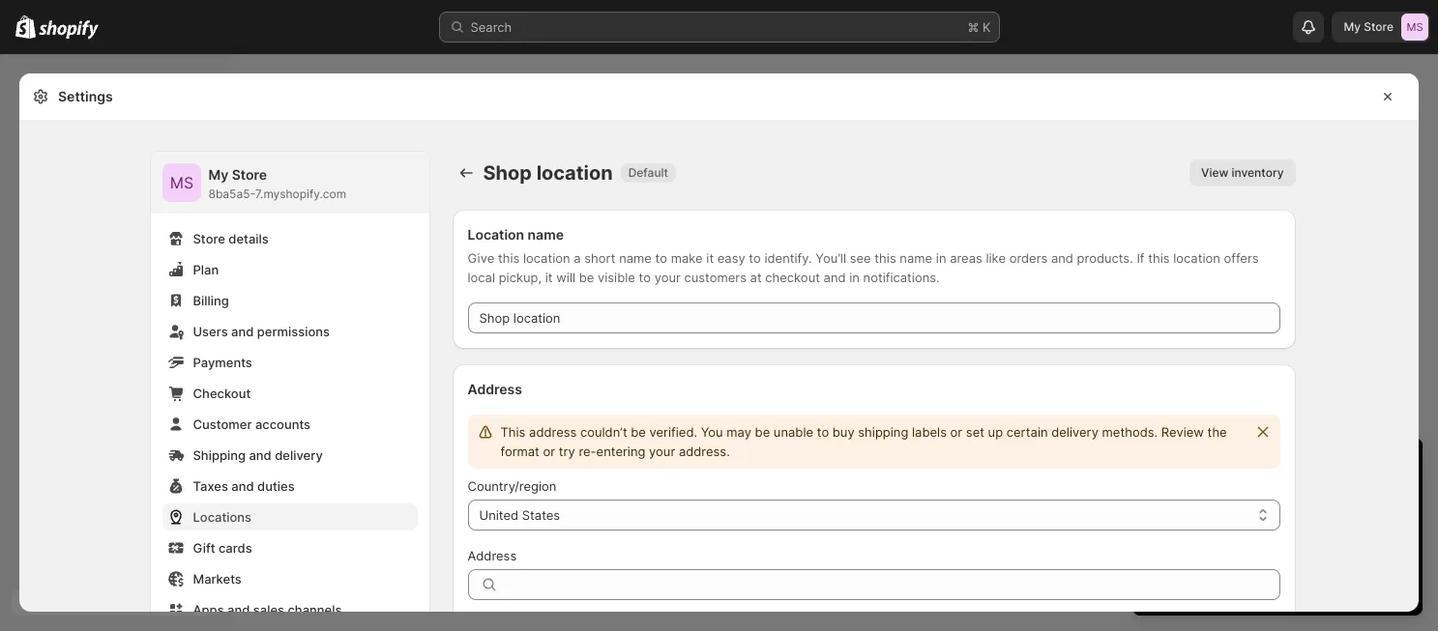 Task type: describe. For each thing, give the bounding box(es) containing it.
pickup,
[[499, 270, 542, 285]]

7.myshopify.com
[[255, 187, 346, 201]]

2 horizontal spatial be
[[755, 425, 770, 440]]

to left make
[[656, 251, 668, 266]]

identify.
[[765, 251, 812, 266]]

day
[[1167, 456, 1200, 479]]

checkout
[[193, 386, 251, 401]]

store details
[[193, 231, 269, 247]]

address
[[529, 425, 577, 440]]

0 horizontal spatial it
[[545, 270, 553, 285]]

my store 8ba5a5-7.myshopify.com
[[208, 166, 346, 201]]

8ba5a5-
[[208, 187, 255, 201]]

the
[[1208, 425, 1227, 440]]

and for sales
[[227, 603, 250, 618]]

certain
[[1007, 425, 1048, 440]]

see
[[850, 251, 871, 266]]

3 this from the left
[[1148, 251, 1170, 266]]

products.
[[1077, 251, 1134, 266]]

location
[[468, 226, 524, 243]]

shipping
[[193, 448, 246, 463]]

a for select a plan
[[1280, 576, 1287, 590]]

ends
[[1208, 490, 1238, 506]]

2 horizontal spatial name
[[900, 251, 933, 266]]

settings dialog
[[19, 74, 1419, 632]]

1 day left in your trial element
[[1133, 489, 1423, 616]]

local
[[468, 270, 495, 285]]

channels
[[288, 603, 342, 618]]

store details link
[[162, 225, 417, 252]]

your inside "dropdown button"
[[1262, 456, 1302, 479]]

review
[[1162, 425, 1204, 440]]

payments
[[193, 355, 252, 371]]

if
[[1137, 251, 1145, 266]]

couldn't
[[580, 425, 627, 440]]

plan
[[193, 262, 219, 278]]

sales
[[253, 603, 284, 618]]

Address text field
[[506, 570, 1280, 601]]

on
[[1241, 490, 1256, 506]]

location up will
[[523, 251, 570, 266]]

2 this from the left
[[875, 251, 896, 266]]

inventory
[[1232, 165, 1284, 180]]

and right orders
[[1051, 251, 1074, 266]]

select for select a plan
[[1242, 576, 1277, 590]]

may
[[727, 425, 752, 440]]

up
[[988, 425, 1003, 440]]

try
[[559, 444, 575, 460]]

shop
[[483, 162, 532, 185]]

select a plan
[[1242, 576, 1314, 590]]

users
[[193, 324, 228, 340]]

visible
[[598, 270, 636, 285]]

united
[[479, 508, 519, 523]]

and for delivery
[[249, 448, 272, 463]]

location name give this location a short name to make it easy to identify. you'll see this name in areas like orders and products. if this location offers local pickup, it will be visible to your customers at checkout and in notifications.
[[468, 226, 1259, 285]]

plan for select a plan to extend your shopify trial for just $1/month for your first 3 months.
[[1204, 521, 1229, 537]]

your
[[1152, 490, 1179, 506]]

gift cards link
[[162, 535, 417, 562]]

delivery inside shop settings menu element
[[275, 448, 323, 463]]

0 horizontal spatial name
[[528, 226, 564, 243]]

just
[[1172, 541, 1194, 556]]

gift
[[193, 541, 215, 556]]

users and permissions
[[193, 324, 330, 340]]

trial inside 'select a plan to extend your shopify trial for just $1/month for your first 3 months.'
[[1371, 521, 1393, 537]]

shop settings menu element
[[150, 152, 429, 632]]

1 day left in your trial
[[1152, 456, 1342, 479]]

shop location
[[483, 162, 613, 185]]

this address couldn't be verified. you may be unable to buy shipping labels or set up certain delivery methods. review the format or try re-entering your address.
[[501, 425, 1227, 460]]

states
[[522, 508, 560, 523]]

2 address from the top
[[468, 549, 517, 564]]

in inside "dropdown button"
[[1241, 456, 1257, 479]]

1 horizontal spatial be
[[631, 425, 646, 440]]

view inventory
[[1202, 165, 1284, 180]]

buy
[[833, 425, 855, 440]]

your up first
[[1292, 521, 1318, 537]]

locations
[[193, 510, 252, 525]]

2 vertical spatial store
[[193, 231, 225, 247]]

to right visible
[[639, 270, 651, 285]]

details
[[229, 231, 269, 247]]

users and permissions link
[[162, 318, 417, 345]]

like
[[986, 251, 1006, 266]]

cards
[[219, 541, 252, 556]]

easy
[[718, 251, 746, 266]]

re-
[[579, 444, 597, 460]]

my store image
[[1402, 14, 1429, 41]]

checkout link
[[162, 380, 417, 407]]

to inside 'select a plan to extend your shopify trial for just $1/month for your first 3 months.'
[[1232, 521, 1244, 537]]

apps and sales channels
[[193, 603, 342, 618]]

trial inside "dropdown button"
[[1308, 456, 1342, 479]]

select a plan to extend your shopify trial for just $1/month for your first 3 months.
[[1152, 521, 1393, 556]]

shopify
[[1322, 521, 1367, 537]]

ms button
[[162, 163, 201, 202]]

1 day left in your trial button
[[1133, 438, 1423, 479]]

offers
[[1224, 251, 1259, 266]]

locations link
[[162, 504, 417, 531]]

united states
[[479, 508, 560, 523]]

1 address from the top
[[468, 381, 522, 398]]

my for my store
[[1344, 19, 1361, 34]]

search
[[471, 19, 512, 35]]



Task type: vqa. For each thing, say whether or not it's contained in the screenshot.
the rightmost The A
yes



Task type: locate. For each thing, give the bounding box(es) containing it.
2 horizontal spatial this
[[1148, 251, 1170, 266]]

delivery inside this address couldn't be verified. you may be unable to buy shipping labels or set up certain delivery methods. review the format or try re-entering your address.
[[1052, 425, 1099, 440]]

customer accounts link
[[162, 411, 417, 438]]

months.
[[1345, 541, 1393, 556]]

2 vertical spatial in
[[1241, 456, 1257, 479]]

will
[[556, 270, 576, 285]]

my store
[[1344, 19, 1394, 34]]

1 vertical spatial address
[[468, 549, 517, 564]]

⌘ k
[[968, 19, 991, 35]]

or
[[951, 425, 963, 440], [543, 444, 555, 460]]

this right see
[[875, 251, 896, 266]]

and down you'll
[[824, 270, 846, 285]]

plan inside the select a plan "link"
[[1290, 576, 1314, 590]]

1 horizontal spatial this
[[875, 251, 896, 266]]

store left my store image
[[1364, 19, 1394, 34]]

0 horizontal spatial shopify image
[[15, 15, 36, 39]]

address up this
[[468, 381, 522, 398]]

0 vertical spatial trial
[[1308, 456, 1342, 479]]

and right taxes
[[232, 479, 254, 494]]

set
[[966, 425, 985, 440]]

to up at
[[749, 251, 761, 266]]

0 vertical spatial store
[[1364, 19, 1394, 34]]

a up will
[[574, 251, 581, 266]]

1 vertical spatial my
[[208, 166, 229, 183]]

be right may
[[755, 425, 770, 440]]

1 horizontal spatial plan
[[1290, 576, 1314, 590]]

default
[[628, 165, 668, 180]]

your down verified.
[[649, 444, 675, 460]]

or left try
[[543, 444, 555, 460]]

orders
[[1010, 251, 1048, 266]]

0 vertical spatial address
[[468, 381, 522, 398]]

trial up months.
[[1371, 521, 1393, 537]]

store for my store 8ba5a5-7.myshopify.com
[[232, 166, 267, 183]]

1 vertical spatial in
[[850, 270, 860, 285]]

delivery up taxes and duties 'link' at the bottom left of page
[[275, 448, 323, 463]]

a inside 'select a plan to extend your shopify trial for just $1/month for your first 3 months.'
[[1193, 521, 1200, 537]]

1 horizontal spatial trial
[[1308, 456, 1342, 479]]

your up october
[[1262, 456, 1302, 479]]

select inside "link"
[[1242, 576, 1277, 590]]

customer
[[193, 417, 252, 432]]

2 vertical spatial trial
[[1371, 521, 1393, 537]]

0 horizontal spatial delivery
[[275, 448, 323, 463]]

gift cards
[[193, 541, 252, 556]]

2 for from the left
[[1257, 541, 1273, 556]]

1 vertical spatial trial
[[1183, 490, 1205, 506]]

0 horizontal spatial select
[[1152, 521, 1189, 537]]

1 vertical spatial a
[[1193, 521, 1200, 537]]

0 vertical spatial or
[[951, 425, 963, 440]]

1 horizontal spatial for
[[1257, 541, 1273, 556]]

1 horizontal spatial my
[[1344, 19, 1361, 34]]

a
[[574, 251, 581, 266], [1193, 521, 1200, 537], [1280, 576, 1287, 590]]

taxes
[[193, 479, 228, 494]]

shipping and delivery link
[[162, 442, 417, 469]]

be up entering
[[631, 425, 646, 440]]

select
[[1152, 521, 1189, 537], [1242, 576, 1277, 590]]

apps and sales channels link
[[162, 597, 417, 624]]

2 horizontal spatial trial
[[1371, 521, 1393, 537]]

plan up $1/month
[[1204, 521, 1229, 537]]

store up the plan
[[193, 231, 225, 247]]

0 horizontal spatial in
[[850, 270, 860, 285]]

you'll
[[816, 251, 846, 266]]

verified.
[[650, 425, 698, 440]]

1 horizontal spatial shopify image
[[39, 20, 99, 39]]

0 vertical spatial select
[[1152, 521, 1189, 537]]

trial
[[1308, 456, 1342, 479], [1183, 490, 1205, 506], [1371, 521, 1393, 537]]

0 vertical spatial it
[[706, 251, 714, 266]]

3
[[1334, 541, 1342, 556]]

1 vertical spatial or
[[543, 444, 555, 460]]

0 horizontal spatial a
[[574, 251, 581, 266]]

1 vertical spatial select
[[1242, 576, 1277, 590]]

0 horizontal spatial my
[[208, 166, 229, 183]]

your inside this address couldn't be verified. you may be unable to buy shipping labels or set up certain delivery methods. review the format or try re-entering your address.
[[649, 444, 675, 460]]

your trial ends on october 28
[[1152, 490, 1329, 506]]

select up just
[[1152, 521, 1189, 537]]

select a plan link
[[1152, 570, 1404, 597]]

short
[[585, 251, 616, 266]]

1 horizontal spatial delivery
[[1052, 425, 1099, 440]]

and right users
[[231, 324, 254, 340]]

my up 8ba5a5-
[[208, 166, 229, 183]]

plan
[[1204, 521, 1229, 537], [1290, 576, 1314, 590]]

1 for from the left
[[1152, 541, 1169, 556]]

0 horizontal spatial for
[[1152, 541, 1169, 556]]

store up 8ba5a5-
[[232, 166, 267, 183]]

k
[[983, 19, 991, 35]]

accounts
[[255, 417, 311, 432]]

your left first
[[1277, 541, 1303, 556]]

billing link
[[162, 287, 417, 314]]

taxes and duties
[[193, 479, 295, 494]]

my
[[1344, 19, 1361, 34], [208, 166, 229, 183]]

give
[[468, 251, 495, 266]]

to left the buy
[[817, 425, 829, 440]]

1 vertical spatial plan
[[1290, 576, 1314, 590]]

store
[[1364, 19, 1394, 34], [232, 166, 267, 183], [193, 231, 225, 247]]

taxes and duties link
[[162, 473, 417, 500]]

a inside location name give this location a short name to make it easy to identify. you'll see this name in areas like orders and products. if this location offers local pickup, it will be visible to your customers at checkout and in notifications.
[[574, 251, 581, 266]]

select down 'select a plan to extend your shopify trial for just $1/month for your first 3 months.'
[[1242, 576, 1277, 590]]

0 vertical spatial in
[[936, 251, 947, 266]]

be inside location name give this location a short name to make it easy to identify. you'll see this name in areas like orders and products. if this location offers local pickup, it will be visible to your customers at checkout and in notifications.
[[579, 270, 594, 285]]

2 horizontal spatial store
[[1364, 19, 1394, 34]]

1 horizontal spatial name
[[619, 251, 652, 266]]

for left just
[[1152, 541, 1169, 556]]

unable
[[774, 425, 814, 440]]

your down make
[[655, 270, 681, 285]]

0 vertical spatial a
[[574, 251, 581, 266]]

trial up 28 in the right of the page
[[1308, 456, 1342, 479]]

0 vertical spatial delivery
[[1052, 425, 1099, 440]]

your inside location name give this location a short name to make it easy to identify. you'll see this name in areas like orders and products. if this location offers local pickup, it will be visible to your customers at checkout and in notifications.
[[655, 270, 681, 285]]

extend
[[1248, 521, 1289, 537]]

and for permissions
[[231, 324, 254, 340]]

this up pickup, at the top left
[[498, 251, 520, 266]]

my left my store image
[[1344, 19, 1361, 34]]

view
[[1202, 165, 1229, 180]]

a for select a plan to extend your shopify trial for just $1/month for your first 3 months.
[[1193, 521, 1200, 537]]

name up will
[[528, 226, 564, 243]]

shipping and delivery
[[193, 448, 323, 463]]

⌘
[[968, 19, 979, 35]]

dialog
[[1427, 74, 1439, 612]]

this
[[501, 425, 526, 440]]

store for my store
[[1364, 19, 1394, 34]]

at
[[750, 270, 762, 285]]

1 horizontal spatial it
[[706, 251, 714, 266]]

name up visible
[[619, 251, 652, 266]]

location left offers
[[1174, 251, 1221, 266]]

notifications.
[[863, 270, 940, 285]]

be
[[579, 270, 594, 285], [631, 425, 646, 440], [755, 425, 770, 440]]

2 horizontal spatial a
[[1280, 576, 1287, 590]]

name up notifications. at the top right of the page
[[900, 251, 933, 266]]

28
[[1313, 490, 1329, 506]]

billing
[[193, 293, 229, 309]]

and inside 'link'
[[232, 479, 254, 494]]

plan down first
[[1290, 576, 1314, 590]]

view inventory link
[[1190, 160, 1296, 187]]

a inside the select a plan "link"
[[1280, 576, 1287, 590]]

country/region
[[468, 479, 557, 494]]

plan link
[[162, 256, 417, 283]]

0 horizontal spatial this
[[498, 251, 520, 266]]

trial right your
[[1183, 490, 1205, 506]]

in
[[936, 251, 947, 266], [850, 270, 860, 285], [1241, 456, 1257, 479]]

areas
[[950, 251, 983, 266]]

Paris Warehouse text field
[[468, 303, 1280, 334]]

1
[[1152, 456, 1161, 479]]

1 horizontal spatial select
[[1242, 576, 1277, 590]]

0 horizontal spatial trial
[[1183, 490, 1205, 506]]

1 vertical spatial it
[[545, 270, 553, 285]]

it
[[706, 251, 714, 266], [545, 270, 553, 285]]

payments link
[[162, 349, 417, 376]]

my store image
[[162, 163, 201, 202]]

select inside 'select a plan to extend your shopify trial for just $1/month for your first 3 months.'
[[1152, 521, 1189, 537]]

markets link
[[162, 566, 417, 593]]

0 horizontal spatial store
[[193, 231, 225, 247]]

1 this from the left
[[498, 251, 520, 266]]

in right left
[[1241, 456, 1257, 479]]

shipping
[[858, 425, 909, 440]]

this
[[498, 251, 520, 266], [875, 251, 896, 266], [1148, 251, 1170, 266]]

checkout
[[766, 270, 820, 285]]

2 vertical spatial a
[[1280, 576, 1287, 590]]

customers
[[684, 270, 747, 285]]

labels
[[912, 425, 947, 440]]

make
[[671, 251, 703, 266]]

1 horizontal spatial in
[[936, 251, 947, 266]]

markets
[[193, 572, 242, 587]]

for down extend
[[1257, 541, 1273, 556]]

delivery right certain
[[1052, 425, 1099, 440]]

to up $1/month
[[1232, 521, 1244, 537]]

entering
[[596, 444, 646, 460]]

my for my store 8ba5a5-7.myshopify.com
[[208, 166, 229, 183]]

store inside my store 8ba5a5-7.myshopify.com
[[232, 166, 267, 183]]

it left will
[[545, 270, 553, 285]]

to inside this address couldn't be verified. you may be unable to buy shipping labels or set up certain delivery methods. review the format or try re-entering your address.
[[817, 425, 829, 440]]

this right if at top
[[1148, 251, 1170, 266]]

1 horizontal spatial a
[[1193, 521, 1200, 537]]

duties
[[257, 479, 295, 494]]

it up customers at the top
[[706, 251, 714, 266]]

location
[[537, 162, 613, 185], [523, 251, 570, 266], [1174, 251, 1221, 266]]

left
[[1205, 456, 1235, 479]]

plan for select a plan
[[1290, 576, 1314, 590]]

or left set
[[951, 425, 963, 440]]

0 vertical spatial plan
[[1204, 521, 1229, 537]]

this address couldn't be verified. you may be unable to buy shipping labels or set up certain delivery methods. review the format or try re-entering your address. alert
[[468, 415, 1280, 469]]

1 vertical spatial delivery
[[275, 448, 323, 463]]

location right 'shop'
[[537, 162, 613, 185]]

1 vertical spatial store
[[232, 166, 267, 183]]

0 horizontal spatial be
[[579, 270, 594, 285]]

a up just
[[1193, 521, 1200, 537]]

be right will
[[579, 270, 594, 285]]

select for select a plan to extend your shopify trial for just $1/month for your first 3 months.
[[1152, 521, 1189, 537]]

october
[[1259, 490, 1310, 506]]

$1/month
[[1197, 541, 1253, 556]]

my inside my store 8ba5a5-7.myshopify.com
[[208, 166, 229, 183]]

1 horizontal spatial or
[[951, 425, 963, 440]]

0 horizontal spatial or
[[543, 444, 555, 460]]

in left areas
[[936, 251, 947, 266]]

methods.
[[1102, 425, 1158, 440]]

a down 'select a plan to extend your shopify trial for just $1/month for your first 3 months.'
[[1280, 576, 1287, 590]]

format
[[501, 444, 540, 460]]

and right apps
[[227, 603, 250, 618]]

customer accounts
[[193, 417, 311, 432]]

0 vertical spatial my
[[1344, 19, 1361, 34]]

2 horizontal spatial in
[[1241, 456, 1257, 479]]

and down customer accounts
[[249, 448, 272, 463]]

1 horizontal spatial store
[[232, 166, 267, 183]]

0 horizontal spatial plan
[[1204, 521, 1229, 537]]

shopify image
[[15, 15, 36, 39], [39, 20, 99, 39]]

and for duties
[[232, 479, 254, 494]]

in down see
[[850, 270, 860, 285]]

plan inside 'select a plan to extend your shopify trial for just $1/month for your first 3 months.'
[[1204, 521, 1229, 537]]

address down united
[[468, 549, 517, 564]]



